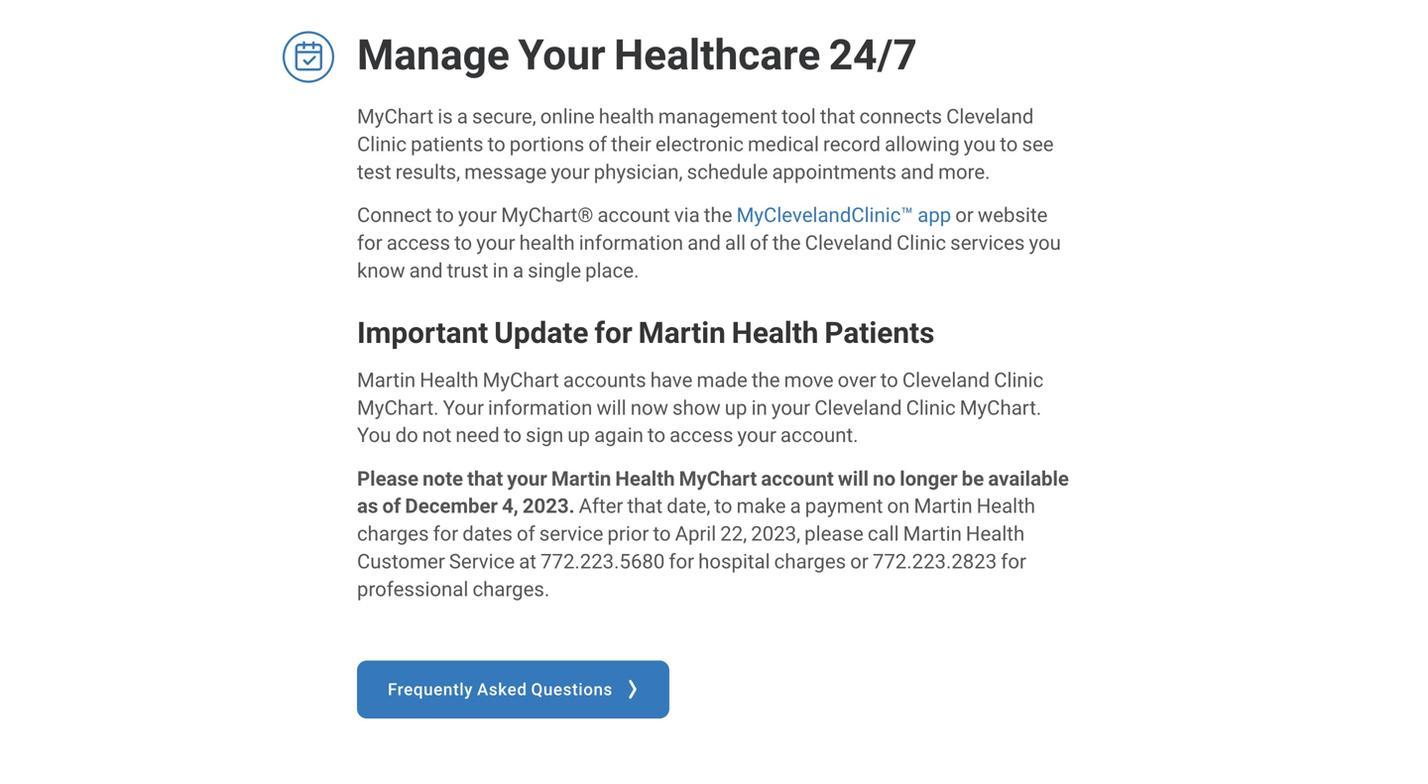 Task type: vqa. For each thing, say whether or not it's contained in the screenshot.
the bottommost FAMILY
no



Task type: describe. For each thing, give the bounding box(es) containing it.
portions
[[510, 131, 585, 157]]

772.223.5680
[[541, 549, 665, 574]]

health down available
[[977, 494, 1036, 519]]

to left the sign
[[504, 423, 522, 448]]

manage
[[357, 28, 510, 81]]

payment
[[805, 494, 883, 519]]

hospital
[[699, 549, 771, 574]]

martin inside please note that your martin health mychart account will no longer be available as of december 4, 2023.
[[552, 466, 612, 492]]

1 horizontal spatial your
[[518, 28, 606, 81]]

is
[[438, 104, 453, 129]]

to down now
[[648, 423, 666, 448]]

22,
[[721, 521, 747, 547]]

24/7
[[829, 28, 918, 81]]

professional
[[357, 577, 469, 602]]

frequently asked questions
[[388, 680, 613, 700]]

the for move
[[752, 368, 780, 393]]

that inside mychart is a secure, online health management tool that connects cleveland clinic patients to portions of their electronic medical record allowing you to see test results, message your physician, schedule appointments and more.
[[820, 104, 856, 129]]

account inside please note that your martin health mychart account will no longer be available as of december 4, 2023.
[[761, 466, 834, 492]]

clinic up available
[[994, 368, 1044, 393]]

app
[[918, 202, 952, 228]]

electronic
[[656, 131, 744, 157]]

prior
[[608, 521, 649, 547]]

0 vertical spatial up
[[725, 395, 748, 420]]

account.
[[781, 423, 859, 448]]

your inside please note that your martin health mychart account will no longer be available as of december 4, 2023.
[[507, 466, 547, 492]]

of inside the after that date, to make a payment on martin health charges for dates of service prior to april 22, 2023, please call martin health customer service at 772.223.5680 for hospital charges or 772.223.2823 for professional charges.
[[517, 521, 535, 547]]

available
[[989, 466, 1070, 492]]

made
[[697, 368, 748, 393]]

cleveland down over
[[815, 395, 902, 420]]

results,
[[396, 159, 461, 184]]

sign
[[526, 423, 564, 448]]

your down the message
[[458, 202, 497, 228]]

after that date, to make a payment on martin health charges for dates of service prior to april 22, 2023, please call martin health customer service at 772.223.5680 for hospital charges or 772.223.2823 for professional charges.
[[357, 494, 1036, 602]]

will inside please note that your martin health mychart account will no longer be available as of december 4, 2023.
[[838, 466, 869, 492]]

mychart is a secure, online health management tool that connects cleveland clinic patients to portions of their electronic medical record allowing you to see test results, message your physician, schedule appointments and more.
[[357, 104, 1054, 184]]

the inside or website for access to your health information and all of the cleveland clinic services you know and trust in a single place.
[[773, 230, 801, 255]]

for down april
[[669, 549, 695, 574]]

0 horizontal spatial up
[[568, 423, 590, 448]]

note
[[423, 466, 463, 492]]

via
[[674, 202, 700, 228]]

healthcare
[[614, 28, 821, 81]]

0 vertical spatial account
[[598, 202, 670, 228]]

connect to your mychart® account via the myclevelandclinic™ app
[[357, 202, 952, 228]]

tool
[[782, 104, 816, 129]]

martin down longer
[[914, 494, 973, 519]]

secure,
[[472, 104, 537, 129]]

be
[[962, 466, 985, 492]]

to right over
[[881, 368, 899, 393]]

customer
[[357, 549, 445, 574]]

information inside or website for access to your health information and all of the cleveland clinic services you know and trust in a single place.
[[579, 230, 684, 255]]

manage your healthcare 24/7
[[357, 28, 918, 81]]

1 mychart. from the left
[[357, 395, 439, 420]]

of inside please note that your martin health mychart account will no longer be available as of december 4, 2023.
[[382, 494, 401, 519]]

do
[[395, 423, 418, 448]]

will inside martin health mychart accounts have made the move over to cleveland clinic mychart. your information will now show up in your cleveland clinic mychart. you do not need to sign up again to access your account.
[[597, 395, 627, 420]]

for inside or website for access to your health information and all of the cleveland clinic services you know and trust in a single place.
[[357, 230, 383, 255]]

or website for access to your health information and all of the cleveland clinic services you know and trust in a single place.
[[357, 202, 1062, 283]]

please
[[357, 466, 419, 492]]

4,
[[502, 494, 519, 519]]

update
[[494, 314, 589, 351]]

important update for martin health patients
[[357, 314, 935, 351]]

important
[[357, 314, 488, 351]]

mychart inside please note that your martin health mychart account will no longer be available as of december 4, 2023.
[[679, 466, 757, 492]]

for right 772.223.2823
[[1001, 549, 1027, 574]]

manage mychart icon image
[[283, 31, 334, 83]]

make
[[737, 494, 786, 519]]

of inside or website for access to your health information and all of the cleveland clinic services you know and trust in a single place.
[[750, 230, 769, 255]]

management
[[659, 104, 778, 129]]

your inside or website for access to your health information and all of the cleveland clinic services you know and trust in a single place.
[[476, 230, 515, 255]]

a inside mychart is a secure, online health management tool that connects cleveland clinic patients to portions of their electronic medical record allowing you to see test results, message your physician, schedule appointments and more.
[[457, 104, 468, 129]]

at
[[519, 549, 537, 574]]

service
[[539, 521, 604, 547]]

on
[[888, 494, 910, 519]]

clinic inside or website for access to your health information and all of the cleveland clinic services you know and trust in a single place.
[[897, 230, 947, 255]]

more.
[[939, 159, 991, 184]]

clinic inside mychart is a secure, online health management tool that connects cleveland clinic patients to portions of their electronic medical record allowing you to see test results, message your physician, schedule appointments and more.
[[357, 131, 407, 157]]

information inside martin health mychart accounts have made the move over to cleveland clinic mychart. your information will now show up in your cleveland clinic mychart. you do not need to sign up again to access your account.
[[488, 395, 593, 420]]

april
[[675, 521, 717, 547]]

myclevelandclinic™
[[737, 202, 914, 228]]

know
[[357, 258, 405, 283]]

date,
[[667, 494, 711, 519]]

over
[[838, 368, 877, 393]]

clinic up longer
[[906, 395, 956, 420]]

in for trust
[[493, 258, 509, 283]]

asked
[[477, 680, 527, 700]]

a inside or website for access to your health information and all of the cleveland clinic services you know and trust in a single place.
[[513, 258, 524, 283]]

patients
[[411, 131, 484, 157]]

connect
[[357, 202, 432, 228]]

not
[[422, 423, 452, 448]]

need
[[456, 423, 500, 448]]

frequently
[[388, 680, 473, 700]]

mychart®
[[501, 202, 594, 228]]

services
[[951, 230, 1025, 255]]

questions
[[531, 680, 613, 700]]

you inside mychart is a secure, online health management tool that connects cleveland clinic patients to portions of their electronic medical record allowing you to see test results, message your physician, schedule appointments and more.
[[964, 131, 996, 157]]

0 horizontal spatial charges
[[357, 521, 429, 547]]

medical
[[748, 131, 819, 157]]

december
[[405, 494, 498, 519]]

in for up
[[752, 395, 768, 420]]

again
[[594, 423, 644, 448]]

that inside please note that your martin health mychart account will no longer be available as of december 4, 2023.
[[467, 466, 503, 492]]

myclevelandclinic™ app link
[[737, 202, 952, 228]]

record
[[823, 131, 881, 157]]

website
[[978, 202, 1048, 228]]

online
[[541, 104, 595, 129]]

all
[[725, 230, 746, 255]]

for up "accounts"
[[595, 314, 633, 351]]

to up 22,
[[715, 494, 733, 519]]

you
[[357, 423, 391, 448]]

the for myclevelandclinic™
[[704, 202, 733, 228]]

connects
[[860, 104, 943, 129]]

call
[[868, 521, 899, 547]]

have
[[651, 368, 693, 393]]

single
[[528, 258, 581, 283]]



Task type: locate. For each thing, give the bounding box(es) containing it.
appointments
[[772, 159, 897, 184]]

information
[[579, 230, 684, 255], [488, 395, 593, 420]]

1 horizontal spatial will
[[838, 466, 869, 492]]

access down the show on the bottom of page
[[670, 423, 734, 448]]

0 horizontal spatial mychart
[[357, 104, 434, 129]]

will up payment on the bottom right of page
[[838, 466, 869, 492]]

2023,
[[751, 521, 801, 547]]

1 horizontal spatial account
[[761, 466, 834, 492]]

the right via
[[704, 202, 733, 228]]

1 vertical spatial mychart
[[483, 368, 559, 393]]

a right is
[[457, 104, 468, 129]]

a up 2023,
[[790, 494, 801, 519]]

clinic
[[357, 131, 407, 157], [897, 230, 947, 255], [994, 368, 1044, 393], [906, 395, 956, 420]]

a
[[457, 104, 468, 129], [513, 258, 524, 283], [790, 494, 801, 519]]

you inside or website for access to your health information and all of the cleveland clinic services you know and trust in a single place.
[[1029, 230, 1062, 255]]

or inside or website for access to your health information and all of the cleveland clinic services you know and trust in a single place.
[[956, 202, 974, 228]]

health up move
[[732, 314, 819, 351]]

1 horizontal spatial mychart.
[[960, 395, 1042, 420]]

physician,
[[594, 159, 683, 184]]

no
[[873, 466, 896, 492]]

1 horizontal spatial or
[[956, 202, 974, 228]]

0 vertical spatial you
[[964, 131, 996, 157]]

that up prior
[[628, 494, 663, 519]]

martin up 772.223.2823
[[904, 521, 962, 547]]

0 vertical spatial access
[[387, 230, 450, 255]]

your up need
[[443, 395, 484, 420]]

message
[[465, 159, 547, 184]]

place.
[[586, 258, 639, 283]]

up
[[725, 395, 748, 420], [568, 423, 590, 448]]

cleveland
[[947, 104, 1034, 129], [805, 230, 893, 255], [903, 368, 990, 393], [815, 395, 902, 420]]

access down connect
[[387, 230, 450, 255]]

and inside mychart is a secure, online health management tool that connects cleveland clinic patients to portions of their electronic medical record allowing you to see test results, message your physician, schedule appointments and more.
[[901, 159, 935, 184]]

of
[[589, 131, 607, 157], [750, 230, 769, 255], [382, 494, 401, 519], [517, 521, 535, 547]]

health inside or website for access to your health information and all of the cleveland clinic services you know and trust in a single place.
[[520, 230, 575, 255]]

account up make
[[761, 466, 834, 492]]

cleveland inside or website for access to your health information and all of the cleveland clinic services you know and trust in a single place.
[[805, 230, 893, 255]]

cleveland down myclevelandclinic™ app "link"
[[805, 230, 893, 255]]

health down be in the right of the page
[[966, 521, 1025, 547]]

health
[[599, 104, 655, 129], [520, 230, 575, 255]]

after
[[579, 494, 624, 519]]

2 vertical spatial and
[[409, 258, 443, 283]]

accounts
[[563, 368, 647, 393]]

0 horizontal spatial you
[[964, 131, 996, 157]]

charges down please
[[775, 549, 847, 574]]

or right app
[[956, 202, 974, 228]]

you down website
[[1029, 230, 1062, 255]]

1 horizontal spatial that
[[628, 494, 663, 519]]

the
[[704, 202, 733, 228], [773, 230, 801, 255], [752, 368, 780, 393]]

allowing
[[885, 131, 960, 157]]

0 vertical spatial information
[[579, 230, 684, 255]]

a left single
[[513, 258, 524, 283]]

in
[[493, 258, 509, 283], [752, 395, 768, 420]]

their
[[611, 131, 652, 157]]

mychart.
[[357, 395, 439, 420], [960, 395, 1042, 420]]

0 vertical spatial charges
[[357, 521, 429, 547]]

health down important
[[420, 368, 479, 393]]

clinic down app
[[897, 230, 947, 255]]

1 horizontal spatial in
[[752, 395, 768, 420]]

1 vertical spatial the
[[773, 230, 801, 255]]

mychart up date, in the bottom of the page
[[679, 466, 757, 492]]

2 vertical spatial a
[[790, 494, 801, 519]]

martin
[[639, 314, 726, 351], [357, 368, 416, 393], [552, 466, 612, 492], [914, 494, 973, 519], [904, 521, 962, 547]]

0 vertical spatial in
[[493, 258, 509, 283]]

martin up have
[[639, 314, 726, 351]]

the inside martin health mychart accounts have made the move over to cleveland clinic mychart. your information will now show up in your cleveland clinic mychart. you do not need to sign up again to access your account.
[[752, 368, 780, 393]]

1 vertical spatial you
[[1029, 230, 1062, 255]]

0 vertical spatial will
[[597, 395, 627, 420]]

health down mychart®
[[520, 230, 575, 255]]

you up the more.
[[964, 131, 996, 157]]

access inside martin health mychart accounts have made the move over to cleveland clinic mychart. your information will now show up in your cleveland clinic mychart. you do not need to sign up again to access your account.
[[670, 423, 734, 448]]

mychart
[[357, 104, 434, 129], [483, 368, 559, 393], [679, 466, 757, 492]]

martin up 'after'
[[552, 466, 612, 492]]

show
[[673, 395, 721, 420]]

0 horizontal spatial that
[[467, 466, 503, 492]]

your inside mychart is a secure, online health management tool that connects cleveland clinic patients to portions of their electronic medical record allowing you to see test results, message your physician, schedule appointments and more.
[[551, 159, 590, 184]]

your down portions on the top left of the page
[[551, 159, 590, 184]]

1 vertical spatial charges
[[775, 549, 847, 574]]

account down physician,
[[598, 202, 670, 228]]

charges up customer
[[357, 521, 429, 547]]

for
[[357, 230, 383, 255], [595, 314, 633, 351], [433, 521, 459, 547], [669, 549, 695, 574], [1001, 549, 1027, 574]]

cleveland inside mychart is a secure, online health management tool that connects cleveland clinic patients to portions of their electronic medical record allowing you to see test results, message your physician, schedule appointments and more.
[[947, 104, 1034, 129]]

to inside or website for access to your health information and all of the cleveland clinic services you know and trust in a single place.
[[454, 230, 472, 255]]

up down made
[[725, 395, 748, 420]]

to
[[488, 131, 506, 157], [1000, 131, 1018, 157], [436, 202, 454, 228], [454, 230, 472, 255], [881, 368, 899, 393], [504, 423, 522, 448], [648, 423, 666, 448], [715, 494, 733, 519], [653, 521, 671, 547]]

0 vertical spatial health
[[599, 104, 655, 129]]

in right trust
[[493, 258, 509, 283]]

2 vertical spatial that
[[628, 494, 663, 519]]

health inside mychart is a secure, online health management tool that connects cleveland clinic patients to portions of their electronic medical record allowing you to see test results, message your physician, schedule appointments and more.
[[599, 104, 655, 129]]

0 horizontal spatial health
[[520, 230, 575, 255]]

please
[[805, 521, 864, 547]]

1 vertical spatial up
[[568, 423, 590, 448]]

0 horizontal spatial will
[[597, 395, 627, 420]]

1 horizontal spatial access
[[670, 423, 734, 448]]

0 horizontal spatial mychart.
[[357, 395, 439, 420]]

or
[[956, 202, 974, 228], [851, 549, 869, 574]]

1 horizontal spatial health
[[599, 104, 655, 129]]

2 vertical spatial mychart
[[679, 466, 757, 492]]

2 horizontal spatial and
[[901, 159, 935, 184]]

your
[[518, 28, 606, 81], [443, 395, 484, 420]]

will down "accounts"
[[597, 395, 627, 420]]

health inside please note that your martin health mychart account will no longer be available as of december 4, 2023.
[[616, 466, 675, 492]]

2 horizontal spatial a
[[790, 494, 801, 519]]

martin inside martin health mychart accounts have made the move over to cleveland clinic mychart. your information will now show up in your cleveland clinic mychart. you do not need to sign up again to access your account.
[[357, 368, 416, 393]]

and
[[901, 159, 935, 184], [688, 230, 721, 255], [409, 258, 443, 283]]

mychart inside martin health mychart accounts have made the move over to cleveland clinic mychart. your information will now show up in your cleveland clinic mychart. you do not need to sign up again to access your account.
[[483, 368, 559, 393]]

your up 4,
[[507, 466, 547, 492]]

for down december
[[433, 521, 459, 547]]

charges.
[[473, 577, 550, 602]]

health up their
[[599, 104, 655, 129]]

of right as
[[382, 494, 401, 519]]

to left april
[[653, 521, 671, 547]]

see
[[1022, 131, 1054, 157]]

move
[[785, 368, 834, 393]]

0 vertical spatial and
[[901, 159, 935, 184]]

1 vertical spatial and
[[688, 230, 721, 255]]

1 vertical spatial account
[[761, 466, 834, 492]]

2 horizontal spatial that
[[820, 104, 856, 129]]

now
[[631, 395, 669, 420]]

of up at at the left of page
[[517, 521, 535, 547]]

dates
[[463, 521, 513, 547]]

to left see
[[1000, 131, 1018, 157]]

1 horizontal spatial charges
[[775, 549, 847, 574]]

your inside martin health mychart accounts have made the move over to cleveland clinic mychart. your information will now show up in your cleveland clinic mychart. you do not need to sign up again to access your account.
[[443, 395, 484, 420]]

and left trust
[[409, 258, 443, 283]]

the left move
[[752, 368, 780, 393]]

of right all
[[750, 230, 769, 255]]

1 vertical spatial a
[[513, 258, 524, 283]]

1 vertical spatial information
[[488, 395, 593, 420]]

your down move
[[772, 395, 811, 420]]

that up record
[[820, 104, 856, 129]]

as
[[357, 494, 378, 519]]

0 vertical spatial that
[[820, 104, 856, 129]]

to down 'secure,'
[[488, 131, 506, 157]]

for up know
[[357, 230, 383, 255]]

information up the sign
[[488, 395, 593, 420]]

up right the sign
[[568, 423, 590, 448]]

2 horizontal spatial mychart
[[679, 466, 757, 492]]

to down results,
[[436, 202, 454, 228]]

charges
[[357, 521, 429, 547], [775, 549, 847, 574]]

2 mychart. from the left
[[960, 395, 1042, 420]]

service
[[449, 549, 515, 574]]

information up place.
[[579, 230, 684, 255]]

in inside or website for access to your health information and all of the cleveland clinic services you know and trust in a single place.
[[493, 258, 509, 283]]

0 horizontal spatial account
[[598, 202, 670, 228]]

1 vertical spatial or
[[851, 549, 869, 574]]

0 horizontal spatial in
[[493, 258, 509, 283]]

1 horizontal spatial you
[[1029, 230, 1062, 255]]

frequently asked questions link
[[357, 661, 670, 719]]

that inside the after that date, to make a payment on martin health charges for dates of service prior to april 22, 2023, please call martin health customer service at 772.223.5680 for hospital charges or 772.223.2823 for professional charges.
[[628, 494, 663, 519]]

mychart. up do
[[357, 395, 439, 420]]

mychart down update
[[483, 368, 559, 393]]

or down call
[[851, 549, 869, 574]]

in right the show on the bottom of page
[[752, 395, 768, 420]]

you
[[964, 131, 996, 157], [1029, 230, 1062, 255]]

in inside martin health mychart accounts have made the move over to cleveland clinic mychart. your information will now show up in your cleveland clinic mychart. you do not need to sign up again to access your account.
[[752, 395, 768, 420]]

cleveland down patients
[[903, 368, 990, 393]]

772.223.2823
[[873, 549, 997, 574]]

please note that your martin health mychart account will no longer be available as of december 4, 2023.
[[357, 466, 1070, 519]]

1 vertical spatial will
[[838, 466, 869, 492]]

1 horizontal spatial a
[[513, 258, 524, 283]]

or inside the after that date, to make a payment on martin health charges for dates of service prior to april 22, 2023, please call martin health customer service at 772.223.5680 for hospital charges or 772.223.2823 for professional charges.
[[851, 549, 869, 574]]

0 vertical spatial your
[[518, 28, 606, 81]]

and left all
[[688, 230, 721, 255]]

1 horizontal spatial and
[[688, 230, 721, 255]]

mychart left is
[[357, 104, 434, 129]]

0 horizontal spatial access
[[387, 230, 450, 255]]

2 vertical spatial the
[[752, 368, 780, 393]]

0 vertical spatial mychart
[[357, 104, 434, 129]]

trust
[[447, 258, 489, 283]]

mychart. up be in the right of the page
[[960, 395, 1042, 420]]

of inside mychart is a secure, online health management tool that connects cleveland clinic patients to portions of their electronic medical record allowing you to see test results, message your physician, schedule appointments and more.
[[589, 131, 607, 157]]

and down allowing
[[901, 159, 935, 184]]

martin up the you
[[357, 368, 416, 393]]

patients
[[825, 314, 935, 351]]

to up trust
[[454, 230, 472, 255]]

health inside martin health mychart accounts have made the move over to cleveland clinic mychart. your information will now show up in your cleveland clinic mychart. you do not need to sign up again to access your account.
[[420, 368, 479, 393]]

a inside the after that date, to make a payment on martin health charges for dates of service prior to april 22, 2023, please call martin health customer service at 772.223.5680 for hospital charges or 772.223.2823 for professional charges.
[[790, 494, 801, 519]]

1 vertical spatial in
[[752, 395, 768, 420]]

clinic up 'test'
[[357, 131, 407, 157]]

0 horizontal spatial a
[[457, 104, 468, 129]]

1 vertical spatial that
[[467, 466, 503, 492]]

1 vertical spatial health
[[520, 230, 575, 255]]

0 vertical spatial the
[[704, 202, 733, 228]]

cleveland up see
[[947, 104, 1034, 129]]

your up trust
[[476, 230, 515, 255]]

1 horizontal spatial mychart
[[483, 368, 559, 393]]

will
[[597, 395, 627, 420], [838, 466, 869, 492]]

0 horizontal spatial your
[[443, 395, 484, 420]]

1 horizontal spatial up
[[725, 395, 748, 420]]

schedule
[[687, 159, 768, 184]]

that up 4,
[[467, 466, 503, 492]]

1 vertical spatial your
[[443, 395, 484, 420]]

your
[[551, 159, 590, 184], [458, 202, 497, 228], [476, 230, 515, 255], [772, 395, 811, 420], [738, 423, 777, 448], [507, 466, 547, 492]]

1 vertical spatial access
[[670, 423, 734, 448]]

martin health mychart accounts have made the move over to cleveland clinic mychart. your information will now show up in your cleveland clinic mychart. you do not need to sign up again to access your account.
[[357, 368, 1044, 448]]

test
[[357, 159, 392, 184]]

of left their
[[589, 131, 607, 157]]

0 vertical spatial or
[[956, 202, 974, 228]]

2023.
[[523, 494, 575, 519]]

longer
[[900, 466, 958, 492]]

health
[[732, 314, 819, 351], [420, 368, 479, 393], [616, 466, 675, 492], [977, 494, 1036, 519], [966, 521, 1025, 547]]

access
[[387, 230, 450, 255], [670, 423, 734, 448]]

that
[[820, 104, 856, 129], [467, 466, 503, 492], [628, 494, 663, 519]]

mychart inside mychart is a secure, online health management tool that connects cleveland clinic patients to portions of their electronic medical record allowing you to see test results, message your physician, schedule appointments and more.
[[357, 104, 434, 129]]

access inside or website for access to your health information and all of the cleveland clinic services you know and trust in a single place.
[[387, 230, 450, 255]]

the down myclevelandclinic™
[[773, 230, 801, 255]]

0 horizontal spatial or
[[851, 549, 869, 574]]

0 horizontal spatial and
[[409, 258, 443, 283]]

health down again at the left bottom of page
[[616, 466, 675, 492]]

your up online
[[518, 28, 606, 81]]

0 vertical spatial a
[[457, 104, 468, 129]]

your left account. at the right bottom of page
[[738, 423, 777, 448]]



